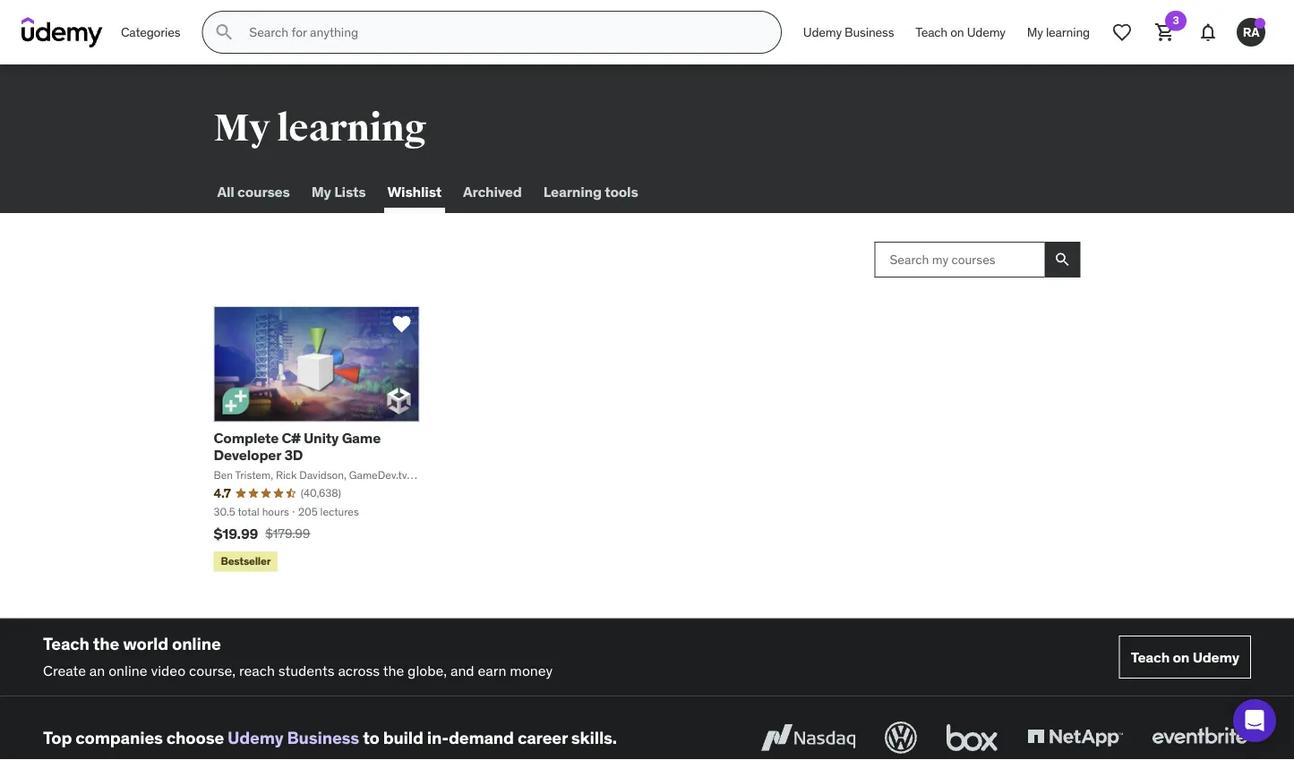 Task type: vqa. For each thing, say whether or not it's contained in the screenshot.
C#
yes



Task type: describe. For each thing, give the bounding box(es) containing it.
and
[[451, 662, 474, 680]]

create
[[43, 662, 86, 680]]

eventbrite image
[[1148, 718, 1251, 758]]

1 vertical spatial the
[[383, 662, 404, 680]]

my for the my lists link
[[312, 182, 331, 201]]

2 horizontal spatial teach
[[1131, 648, 1170, 667]]

1 vertical spatial online
[[109, 662, 147, 680]]

3
[[1173, 13, 1179, 27]]

an
[[89, 662, 105, 680]]

c#
[[282, 429, 301, 447]]

demand
[[449, 727, 514, 748]]

choose
[[166, 727, 224, 748]]

0 vertical spatial udemy business link
[[793, 11, 905, 54]]

learning tools
[[544, 182, 638, 201]]

ra
[[1243, 24, 1260, 40]]

30.5 total hours
[[214, 505, 289, 519]]

world
[[123, 633, 168, 654]]

courses
[[237, 182, 290, 201]]

archived
[[463, 182, 522, 201]]

0 horizontal spatial learning
[[277, 105, 427, 151]]

gamedev.tv
[[349, 468, 407, 482]]

team,
[[214, 483, 242, 497]]

total
[[238, 505, 260, 519]]

my lists
[[312, 182, 366, 201]]

$19.99
[[214, 525, 258, 543]]

you have alerts image
[[1255, 18, 1266, 29]]

remove from wishlist image
[[391, 314, 413, 335]]

rick
[[276, 468, 297, 482]]

1 vertical spatial udemy business link
[[228, 727, 359, 748]]

nasdaq image
[[757, 718, 860, 758]]

complete c# unity game developer 3d link
[[214, 429, 381, 464]]

wishlist link
[[384, 170, 445, 213]]

career
[[518, 727, 568, 748]]

hours
[[262, 505, 289, 519]]

wishlist image
[[1112, 21, 1133, 43]]

Search my courses text field
[[875, 242, 1045, 278]]

top
[[43, 727, 72, 748]]

all courses link
[[214, 170, 294, 213]]

1 horizontal spatial learning
[[1046, 24, 1090, 40]]

40638 reviews element
[[301, 486, 341, 501]]

1 horizontal spatial online
[[172, 633, 221, 654]]

1 horizontal spatial teach
[[916, 24, 948, 40]]

earn
[[478, 662, 507, 680]]

top companies choose udemy business to build in-demand career skills.
[[43, 727, 617, 748]]

0 vertical spatial business
[[845, 24, 894, 40]]

1 horizontal spatial teach on udemy link
[[1119, 636, 1251, 679]]

3 link
[[1144, 11, 1187, 54]]

205 lectures
[[298, 505, 359, 519]]

0 horizontal spatial on
[[951, 24, 964, 40]]

video
[[151, 662, 186, 680]]

all courses
[[217, 182, 290, 201]]

pettie
[[270, 483, 298, 497]]

1 vertical spatial business
[[287, 727, 359, 748]]

submit search image
[[214, 21, 235, 43]]

netapp image
[[1024, 718, 1127, 758]]

udemy business
[[803, 24, 894, 40]]

learning
[[544, 182, 602, 201]]



Task type: locate. For each thing, give the bounding box(es) containing it.
teach on udemy link
[[905, 11, 1017, 54], [1119, 636, 1251, 679]]

1 vertical spatial my
[[214, 105, 270, 151]]

0 horizontal spatial online
[[109, 662, 147, 680]]

students
[[278, 662, 335, 680]]

205
[[298, 505, 318, 519]]

0 vertical spatial my learning
[[1027, 24, 1090, 40]]

my learning inside my learning link
[[1027, 24, 1090, 40]]

learning tools link
[[540, 170, 642, 213]]

0 vertical spatial online
[[172, 633, 221, 654]]

udemy image
[[21, 17, 103, 47]]

learning up "lists" in the top of the page
[[277, 105, 427, 151]]

1 vertical spatial on
[[1173, 648, 1190, 667]]

0 vertical spatial teach on udemy link
[[905, 11, 1017, 54]]

all
[[217, 182, 234, 201]]

30.5
[[214, 505, 235, 519]]

wishlist
[[387, 182, 442, 201]]

on
[[951, 24, 964, 40], [1173, 648, 1190, 667]]

Search for anything text field
[[246, 17, 760, 47]]

my for my learning link
[[1027, 24, 1043, 40]]

1 horizontal spatial on
[[1173, 648, 1190, 667]]

the up an
[[93, 633, 119, 654]]

0 horizontal spatial my
[[214, 105, 270, 151]]

0 horizontal spatial teach on udemy
[[916, 24, 1006, 40]]

1 vertical spatial my learning
[[214, 105, 427, 151]]

archived link
[[459, 170, 526, 213]]

1 vertical spatial learning
[[277, 105, 427, 151]]

teach on udemy
[[916, 24, 1006, 40], [1131, 648, 1240, 667]]

1 horizontal spatial teach on udemy
[[1131, 648, 1240, 667]]

teach
[[916, 24, 948, 40], [43, 633, 89, 654], [1131, 648, 1170, 667]]

0 horizontal spatial udemy business link
[[228, 727, 359, 748]]

my
[[1027, 24, 1043, 40], [214, 105, 270, 151], [312, 182, 331, 201]]

money
[[510, 662, 553, 680]]

0 horizontal spatial teach on udemy link
[[905, 11, 1017, 54]]

my up the all courses
[[214, 105, 270, 151]]

teach inside teach the world online create an online video course, reach students across the globe, and earn money
[[43, 633, 89, 654]]

notifications image
[[1198, 21, 1219, 43]]

developer
[[214, 446, 281, 464]]

to
[[363, 727, 380, 748]]

my learning left 'wishlist' image
[[1027, 24, 1090, 40]]

learning
[[1046, 24, 1090, 40], [277, 105, 427, 151]]

0 vertical spatial my
[[1027, 24, 1043, 40]]

build
[[383, 727, 424, 748]]

1 horizontal spatial my learning
[[1027, 24, 1090, 40]]

ben
[[214, 468, 233, 482]]

reach
[[239, 662, 275, 680]]

online right an
[[109, 662, 147, 680]]

davidson,
[[300, 468, 347, 482]]

0 vertical spatial on
[[951, 24, 964, 40]]

1 vertical spatial teach on udemy link
[[1119, 636, 1251, 679]]

gary
[[245, 483, 267, 497]]

online up course,
[[172, 633, 221, 654]]

in-
[[427, 727, 449, 748]]

0 horizontal spatial teach
[[43, 633, 89, 654]]

tools
[[605, 182, 638, 201]]

the left globe, at bottom left
[[383, 662, 404, 680]]

2 horizontal spatial my
[[1027, 24, 1043, 40]]

1 horizontal spatial business
[[845, 24, 894, 40]]

0 horizontal spatial business
[[287, 727, 359, 748]]

2 vertical spatial my
[[312, 182, 331, 201]]

1 horizontal spatial the
[[383, 662, 404, 680]]

globe,
[[408, 662, 447, 680]]

tristem,
[[235, 468, 273, 482]]

my learning
[[1027, 24, 1090, 40], [214, 105, 427, 151]]

my lists link
[[308, 170, 369, 213]]

3d
[[284, 446, 303, 464]]

(40,638)
[[301, 486, 341, 500]]

1 vertical spatial teach on udemy
[[1131, 648, 1240, 667]]

1 horizontal spatial udemy business link
[[793, 11, 905, 54]]

companies
[[75, 727, 163, 748]]

search image
[[1054, 251, 1072, 269]]

my learning up the my lists
[[214, 105, 427, 151]]

categories button
[[110, 11, 191, 54]]

game
[[342, 429, 381, 447]]

my left 'wishlist' image
[[1027, 24, 1043, 40]]

online
[[172, 633, 221, 654], [109, 662, 147, 680]]

my left "lists" in the top of the page
[[312, 182, 331, 201]]

ra link
[[1230, 11, 1273, 54]]

learning left 'wishlist' image
[[1046, 24, 1090, 40]]

1 horizontal spatial my
[[312, 182, 331, 201]]

udemy business link
[[793, 11, 905, 54], [228, 727, 359, 748]]

volkswagen image
[[881, 718, 921, 758]]

across
[[338, 662, 380, 680]]

4.7
[[214, 485, 231, 501]]

complete c# unity game developer 3d ben tristem, rick davidson, gamedev.tv team, gary pettie
[[214, 429, 407, 497]]

my learning link
[[1017, 11, 1101, 54]]

0 horizontal spatial my learning
[[214, 105, 427, 151]]

lists
[[334, 182, 366, 201]]

business
[[845, 24, 894, 40], [287, 727, 359, 748]]

0 vertical spatial learning
[[1046, 24, 1090, 40]]

complete
[[214, 429, 279, 447]]

0 vertical spatial teach on udemy
[[916, 24, 1006, 40]]

box image
[[942, 718, 1002, 758]]

bestseller
[[221, 555, 271, 569]]

categories
[[121, 24, 180, 40]]

$19.99 $179.99
[[214, 525, 310, 543]]

course,
[[189, 662, 236, 680]]

0 vertical spatial the
[[93, 633, 119, 654]]

teach the world online create an online video course, reach students across the globe, and earn money
[[43, 633, 553, 680]]

skills.
[[571, 727, 617, 748]]

the
[[93, 633, 119, 654], [383, 662, 404, 680]]

lectures
[[320, 505, 359, 519]]

udemy
[[803, 24, 842, 40], [967, 24, 1006, 40], [1193, 648, 1240, 667], [228, 727, 284, 748]]

$179.99
[[265, 526, 310, 542]]

shopping cart with 3 items image
[[1155, 21, 1176, 43]]

unity
[[304, 429, 339, 447]]

0 horizontal spatial the
[[93, 633, 119, 654]]



